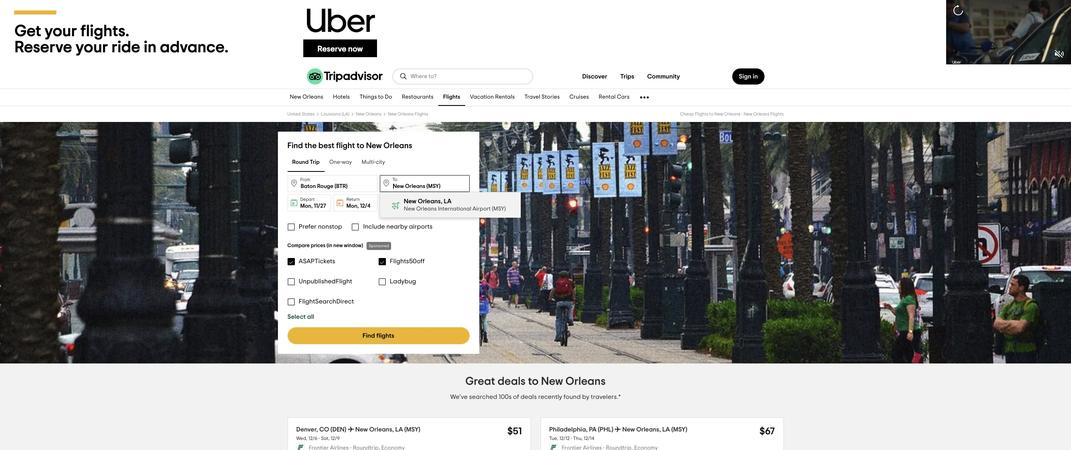 Task type: locate. For each thing, give the bounding box(es) containing it.
new orleans, la (msy) for $51
[[355, 427, 421, 433]]

philadelphia, pa (phl)
[[550, 427, 614, 433]]

sign
[[739, 73, 752, 80]]

mon, down depart
[[300, 204, 313, 209]]

new orleans flights link
[[388, 112, 428, 116]]

airports
[[409, 224, 433, 230]]

None search field
[[393, 69, 533, 84]]

1 horizontal spatial orleans,
[[418, 198, 443, 205]]

one-
[[329, 160, 342, 165]]

deals up the of
[[498, 376, 526, 388]]

mon, inside return mon, 12/4
[[347, 204, 359, 209]]

find inside button
[[363, 333, 375, 339]]

select
[[288, 314, 306, 320]]

2 mon, from the left
[[347, 204, 359, 209]]

travel
[[525, 94, 541, 100]]

new orleans, la new orleans international airport (msy)
[[404, 198, 506, 212]]

- left sat,
[[319, 437, 320, 442]]

multi-city
[[362, 160, 385, 165]]

orleans down in
[[754, 112, 770, 116]]

new orleans link down the things
[[356, 112, 382, 116]]

return mon, 12/4
[[347, 197, 371, 209]]

mon, down return
[[347, 204, 359, 209]]

orleans up city
[[384, 142, 412, 150]]

0 vertical spatial new orleans link
[[285, 89, 328, 106]]

to
[[393, 178, 398, 182]]

to right flight
[[357, 142, 365, 150]]

in
[[753, 73, 758, 80]]

new inside new orleans "link"
[[290, 94, 301, 100]]

0 horizontal spatial -
[[319, 437, 320, 442]]

new up multi-city
[[366, 142, 382, 150]]

great deals to new orleans
[[466, 376, 606, 388]]

cruises link
[[565, 89, 594, 106]]

mon, inside the depart mon, 11/27
[[300, 204, 313, 209]]

0 horizontal spatial new orleans
[[290, 94, 323, 100]]

airport
[[473, 206, 491, 212]]

1 vertical spatial find
[[363, 333, 375, 339]]

0 horizontal spatial (msy)
[[405, 427, 421, 433]]

new orleans, la (msy)
[[355, 427, 421, 433], [623, 427, 688, 433]]

find left the at the top left of page
[[288, 142, 303, 150]]

0 horizontal spatial la
[[395, 427, 403, 433]]

0 horizontal spatial orleans,
[[369, 427, 394, 433]]

find flights button
[[288, 328, 470, 345]]

$51
[[508, 427, 522, 437]]

11/27
[[314, 204, 326, 209]]

round trip
[[292, 160, 320, 165]]

new up "united"
[[290, 94, 301, 100]]

new orleans down the things
[[356, 112, 382, 116]]

1 horizontal spatial new orleans, la (msy)
[[623, 427, 688, 433]]

mon, for mon, 11/27
[[300, 204, 313, 209]]

1 horizontal spatial -
[[571, 437, 573, 442]]

sponsored
[[369, 244, 389, 248]]

orleans up "states"
[[303, 94, 323, 100]]

0 vertical spatial deals
[[498, 376, 526, 388]]

new right (phl)
[[623, 427, 635, 433]]

deals right the of
[[521, 394, 537, 401]]

travelers.*
[[591, 394, 621, 401]]

cheap
[[680, 112, 694, 116]]

orleans
[[303, 94, 323, 100], [366, 112, 382, 116], [398, 112, 414, 116], [725, 112, 741, 116], [754, 112, 770, 116], [384, 142, 412, 150], [417, 206, 437, 212], [566, 376, 606, 388]]

(msy)
[[492, 206, 506, 212], [405, 427, 421, 433], [672, 427, 688, 433]]

- left thu,
[[571, 437, 573, 442]]

orleans inside "link"
[[303, 94, 323, 100]]

2 horizontal spatial la
[[663, 427, 670, 433]]

international
[[438, 206, 472, 212]]

new orleans link up "states"
[[285, 89, 328, 106]]

0 vertical spatial new orleans
[[290, 94, 323, 100]]

denver,
[[296, 427, 318, 433]]

find left flights
[[363, 333, 375, 339]]

0 vertical spatial find
[[288, 142, 303, 150]]

rentals
[[495, 94, 515, 100]]

travel stories link
[[520, 89, 565, 106]]

1 vertical spatial new orleans
[[356, 112, 382, 116]]

orleans down sign
[[725, 112, 741, 116]]

2 horizontal spatial (msy)
[[672, 427, 688, 433]]

2 horizontal spatial orleans,
[[637, 427, 661, 433]]

new orleans
[[290, 94, 323, 100], [356, 112, 382, 116]]

from
[[300, 178, 310, 182]]

states
[[302, 112, 315, 116]]

new orleans flights
[[388, 112, 428, 116]]

1 new orleans, la (msy) from the left
[[355, 427, 421, 433]]

best
[[319, 142, 335, 150]]

orleans up airports
[[417, 206, 437, 212]]

1 mon, from the left
[[300, 204, 313, 209]]

new right (la)
[[356, 112, 365, 116]]

hotels
[[333, 94, 350, 100]]

pa
[[589, 427, 597, 433]]

things to do link
[[355, 89, 397, 106]]

2 new orleans, la (msy) from the left
[[623, 427, 688, 433]]

vacation
[[470, 94, 494, 100]]

- for $51
[[319, 437, 320, 442]]

1 horizontal spatial (msy)
[[492, 206, 506, 212]]

find for find flights
[[363, 333, 375, 339]]

0 horizontal spatial mon,
[[300, 204, 313, 209]]

searched
[[469, 394, 498, 401]]

of
[[513, 394, 519, 401]]

prefer
[[299, 224, 317, 230]]

to left do
[[378, 94, 384, 100]]

0 horizontal spatial find
[[288, 142, 303, 150]]

1 horizontal spatial mon,
[[347, 204, 359, 209]]

(phl)
[[598, 427, 614, 433]]

1 vertical spatial new orleans link
[[356, 112, 382, 116]]

0 horizontal spatial new orleans link
[[285, 89, 328, 106]]

- down sign
[[742, 112, 743, 116]]

to
[[378, 94, 384, 100], [710, 112, 714, 116], [357, 142, 365, 150], [528, 376, 539, 388]]

new
[[334, 243, 343, 249]]

1 horizontal spatial la
[[444, 198, 452, 205]]

(la)
[[342, 112, 350, 116]]

vacation rentals
[[470, 94, 515, 100]]

(msy) for $67
[[672, 427, 688, 433]]

new orleans up "states"
[[290, 94, 323, 100]]

include
[[363, 224, 385, 230]]

louisiana (la)
[[321, 112, 350, 116]]

1 horizontal spatial find
[[363, 333, 375, 339]]

12/12
[[560, 437, 570, 442]]

mon,
[[300, 204, 313, 209], [347, 204, 359, 209]]

flights inside flights link
[[443, 94, 461, 100]]

economy
[[397, 203, 421, 209]]

philadelphia,
[[550, 427, 588, 433]]

flights link
[[439, 89, 465, 106]]

window)
[[344, 243, 363, 249]]

1 horizontal spatial new orleans link
[[356, 112, 382, 116]]

12/14
[[584, 437, 595, 442]]

find the best flight to new orleans
[[288, 142, 412, 150]]

0 horizontal spatial new orleans, la (msy)
[[355, 427, 421, 433]]

flights
[[443, 94, 461, 100], [415, 112, 428, 116], [695, 112, 709, 116], [771, 112, 784, 116]]

sign in link
[[733, 69, 765, 85]]

-
[[742, 112, 743, 116], [319, 437, 320, 442], [571, 437, 573, 442]]

deals
[[498, 376, 526, 388], [521, 394, 537, 401]]

new down sign in link
[[744, 112, 753, 116]]

vacation rentals link
[[465, 89, 520, 106]]



Task type: vqa. For each thing, say whether or not it's contained in the screenshot.
the top Vilnius link
no



Task type: describe. For each thing, give the bounding box(es) containing it.
City or Airport text field
[[380, 175, 470, 192]]

1 horizontal spatial new orleans
[[356, 112, 382, 116]]

recently
[[539, 394, 563, 401]]

new orleans, la (msy) for $67
[[623, 427, 688, 433]]

,
[[395, 203, 396, 209]]

nearby
[[387, 224, 408, 230]]

found
[[564, 394, 581, 401]]

depart mon, 11/27
[[300, 197, 326, 209]]

community
[[648, 73, 681, 80]]

rental cars
[[599, 94, 630, 100]]

louisiana
[[321, 112, 341, 116]]

things to do
[[360, 94, 392, 100]]

1 vertical spatial deals
[[521, 394, 537, 401]]

discover
[[583, 73, 608, 80]]

find for find the best flight to new orleans
[[288, 142, 303, 150]]

orleans, inside new orleans, la new orleans international airport (msy)
[[418, 198, 443, 205]]

new right cheap
[[715, 112, 724, 116]]

la for $51
[[395, 427, 403, 433]]

Search search field
[[411, 73, 526, 80]]

great
[[466, 376, 495, 388]]

orleans up by
[[566, 376, 606, 388]]

multi-
[[362, 160, 376, 165]]

new down do
[[388, 112, 397, 116]]

orleans, for $67
[[637, 427, 661, 433]]

mon, for mon, 12/4
[[347, 204, 359, 209]]

nonstop
[[318, 224, 342, 230]]

$67
[[760, 427, 775, 437]]

orleans, for $51
[[369, 427, 394, 433]]

la for $67
[[663, 427, 670, 433]]

prefer nonstop
[[299, 224, 342, 230]]

wed, 12/6  - sat, 12/9
[[296, 437, 340, 442]]

flights
[[377, 333, 395, 339]]

compare prices (in new window)
[[288, 243, 363, 249]]

trip
[[310, 160, 320, 165]]

12/6
[[309, 437, 318, 442]]

new down travelers
[[404, 206, 415, 212]]

to up we've searched 100s of deals recently found by travelers.*
[[528, 376, 539, 388]]

find flights
[[363, 333, 395, 339]]

travelers 1 , economy
[[393, 197, 421, 209]]

sat,
[[321, 437, 330, 442]]

orleans down things to do link
[[366, 112, 382, 116]]

orleans down restaurants link
[[398, 112, 414, 116]]

search image
[[400, 73, 408, 81]]

we've searched 100s of deals recently found by travelers.*
[[451, 394, 621, 401]]

new up the "recently"
[[541, 376, 563, 388]]

100s
[[499, 394, 512, 401]]

community button
[[641, 69, 687, 85]]

united states link
[[288, 112, 315, 116]]

the
[[305, 142, 317, 150]]

thu,
[[574, 437, 583, 442]]

(msy) for $51
[[405, 427, 421, 433]]

flight
[[336, 142, 355, 150]]

12/9
[[331, 437, 340, 442]]

wed,
[[296, 437, 308, 442]]

restaurants link
[[397, 89, 439, 106]]

tripadvisor image
[[307, 69, 383, 85]]

we've
[[451, 394, 468, 401]]

unpublishedflight
[[299, 279, 352, 285]]

tue,
[[550, 437, 559, 442]]

12/4
[[360, 204, 371, 209]]

co
[[319, 427, 329, 433]]

trips button
[[614, 69, 641, 85]]

travelers
[[393, 197, 411, 202]]

return
[[347, 197, 360, 202]]

sign in
[[739, 73, 758, 80]]

depart
[[300, 197, 315, 202]]

City or Airport text field
[[288, 175, 377, 192]]

new orleans inside "link"
[[290, 94, 323, 100]]

la inside new orleans, la new orleans international airport (msy)
[[444, 198, 452, 205]]

compare
[[288, 243, 310, 249]]

do
[[385, 94, 392, 100]]

hotels link
[[328, 89, 355, 106]]

new right ,
[[404, 198, 417, 205]]

flightsearchdirect
[[299, 299, 354, 305]]

tue, 12/12  - thu, 12/14
[[550, 437, 595, 442]]

prices
[[311, 243, 326, 249]]

select all
[[288, 314, 314, 320]]

new right (den)
[[355, 427, 368, 433]]

orleans inside new orleans, la new orleans international airport (msy)
[[417, 206, 437, 212]]

cruises
[[570, 94, 589, 100]]

rental cars link
[[594, 89, 635, 106]]

- for $67
[[571, 437, 573, 442]]

1
[[393, 203, 395, 209]]

restaurants
[[402, 94, 434, 100]]

city
[[376, 160, 385, 165]]

denver, co (den)
[[296, 427, 347, 433]]

trips
[[621, 73, 635, 80]]

cheap flights to new orleans - new orleans flights
[[680, 112, 784, 116]]

discover button
[[576, 69, 614, 85]]

all
[[307, 314, 314, 320]]

asaptickets
[[299, 258, 335, 265]]

2 horizontal spatial -
[[742, 112, 743, 116]]

by
[[582, 394, 590, 401]]

to right cheap
[[710, 112, 714, 116]]

united states
[[288, 112, 315, 116]]

round
[[292, 160, 309, 165]]

cars
[[617, 94, 630, 100]]

united
[[288, 112, 301, 116]]

way
[[342, 160, 352, 165]]

advertisement region
[[0, 0, 1072, 64]]

louisiana (la) link
[[321, 112, 350, 116]]

(msy) inside new orleans, la new orleans international airport (msy)
[[492, 206, 506, 212]]



